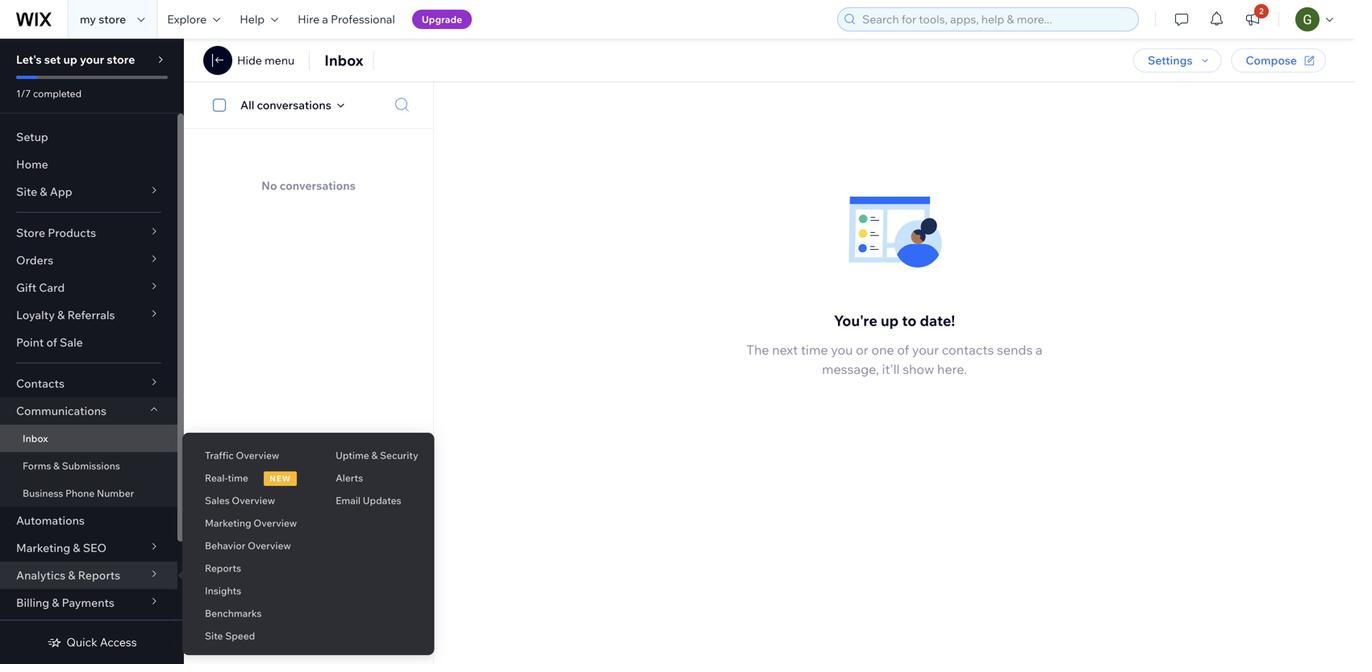 Task type: describe. For each thing, give the bounding box(es) containing it.
it'll
[[882, 362, 900, 378]]

behavior overview
[[205, 540, 291, 552]]

next
[[772, 342, 798, 358]]

your inside the next time you or one of your contacts sends a message, it'll show here.
[[912, 342, 939, 358]]

completed
[[33, 88, 82, 100]]

email
[[336, 495, 361, 507]]

automations
[[16, 514, 85, 528]]

quick access
[[66, 636, 137, 650]]

you're up to date!
[[834, 312, 955, 330]]

real-
[[205, 472, 228, 484]]

my store
[[80, 12, 126, 26]]

& for billing
[[52, 596, 59, 610]]

speed
[[225, 630, 255, 642]]

marketing overview
[[205, 517, 297, 530]]

gift card
[[16, 281, 65, 295]]

home link
[[0, 151, 177, 178]]

billing & payments button
[[0, 590, 177, 617]]

forms
[[23, 460, 51, 472]]

traffic overview
[[205, 450, 279, 462]]

& for loyalty
[[57, 308, 65, 322]]

store products
[[16, 226, 96, 240]]

of inside sidebar element
[[46, 336, 57, 350]]

loyalty & referrals
[[16, 308, 115, 322]]

analytics & reports button
[[0, 562, 177, 590]]

orders
[[16, 253, 53, 267]]

submissions
[[62, 460, 120, 472]]

the next time you or one of your contacts sends a message, it'll show here.
[[746, 342, 1043, 378]]

site speed link
[[182, 623, 313, 650]]

automations link
[[0, 507, 177, 535]]

no
[[261, 179, 277, 193]]

orders button
[[0, 247, 177, 274]]

1 vertical spatial time
[[228, 472, 248, 484]]

setup link
[[0, 123, 177, 151]]

referrals
[[67, 308, 115, 322]]

a inside the next time you or one of your contacts sends a message, it'll show here.
[[1036, 342, 1043, 358]]

business phone number link
[[0, 480, 177, 507]]

setup
[[16, 130, 48, 144]]

compose
[[1246, 53, 1297, 67]]

analytics
[[16, 569, 65, 583]]

email updates
[[336, 495, 401, 507]]

professional
[[331, 12, 395, 26]]

sidebar element
[[0, 39, 184, 665]]

menu
[[265, 53, 295, 67]]

uptime & security
[[336, 450, 418, 462]]

one
[[871, 342, 894, 358]]

site for site & app
[[16, 185, 37, 199]]

communications button
[[0, 398, 177, 425]]

loyalty
[[16, 308, 55, 322]]

products
[[48, 226, 96, 240]]

my
[[80, 12, 96, 26]]

gift card button
[[0, 274, 177, 302]]

home
[[16, 157, 48, 171]]

hide menu button down help
[[203, 46, 295, 75]]

store
[[16, 226, 45, 240]]

forms & submissions link
[[0, 452, 177, 480]]

sends
[[997, 342, 1033, 358]]

loyalty & referrals button
[[0, 302, 177, 329]]

site & app button
[[0, 178, 177, 206]]

uptime & security link
[[313, 442, 434, 469]]

help
[[240, 12, 265, 26]]

all
[[240, 98, 254, 112]]

compose button
[[1231, 48, 1326, 73]]

settings
[[1148, 53, 1193, 67]]

access
[[100, 636, 137, 650]]

store inside sidebar element
[[107, 52, 135, 67]]

traffic overview link
[[182, 442, 313, 469]]

real-time
[[205, 472, 248, 484]]

marketing for marketing & seo
[[16, 541, 70, 555]]

hire a professional
[[298, 12, 395, 26]]

hire
[[298, 12, 320, 26]]

new
[[270, 474, 291, 484]]

help button
[[230, 0, 288, 39]]

conversations for all conversations
[[257, 98, 331, 112]]

or
[[856, 342, 869, 358]]

2
[[1259, 6, 1264, 16]]

traffic
[[205, 450, 234, 462]]

benchmarks
[[205, 608, 262, 620]]

number
[[97, 488, 134, 500]]

business phone number
[[23, 488, 134, 500]]

forms & submissions
[[23, 460, 120, 472]]

overview for traffic overview
[[236, 450, 279, 462]]

overview for sales overview
[[232, 495, 275, 507]]

& for forms
[[53, 460, 60, 472]]

hide menu
[[237, 53, 295, 67]]

insights link
[[182, 578, 313, 605]]

conversations for no conversations
[[280, 179, 356, 193]]

billing
[[16, 596, 49, 610]]



Task type: locate. For each thing, give the bounding box(es) containing it.
reports up insights
[[205, 563, 241, 575]]

inbox down hire a professional link
[[324, 51, 363, 69]]

show
[[903, 362, 934, 378]]

1 vertical spatial site
[[205, 630, 223, 642]]

0 vertical spatial store
[[99, 12, 126, 26]]

alerts
[[336, 472, 363, 484]]

1 horizontal spatial a
[[1036, 342, 1043, 358]]

site left speed
[[205, 630, 223, 642]]

hire a professional link
[[288, 0, 405, 39]]

time
[[801, 342, 828, 358], [228, 472, 248, 484]]

& for site
[[40, 185, 47, 199]]

time inside the next time you or one of your contacts sends a message, it'll show here.
[[801, 342, 828, 358]]

1 vertical spatial your
[[912, 342, 939, 358]]

security
[[380, 450, 418, 462]]

no conversations
[[261, 179, 356, 193]]

app
[[50, 185, 72, 199]]

let's set up your store
[[16, 52, 135, 67]]

overview up new
[[236, 450, 279, 462]]

of right one
[[897, 342, 909, 358]]

0 horizontal spatial inbox
[[23, 433, 48, 445]]

& for uptime
[[371, 450, 378, 462]]

upgrade button
[[412, 10, 472, 29]]

communications
[[16, 404, 107, 418]]

reports
[[205, 563, 241, 575], [78, 569, 120, 583]]

& up billing & payments
[[68, 569, 75, 583]]

email updates link
[[313, 487, 434, 515]]

quick access button
[[47, 636, 137, 650]]

0 horizontal spatial marketing
[[16, 541, 70, 555]]

a right sends
[[1036, 342, 1043, 358]]

& inside dropdown button
[[52, 596, 59, 610]]

1 horizontal spatial your
[[912, 342, 939, 358]]

inbox up forms
[[23, 433, 48, 445]]

insights
[[205, 585, 241, 597]]

inbox link
[[0, 425, 177, 452]]

a
[[322, 12, 328, 26], [1036, 342, 1043, 358]]

& right uptime
[[371, 450, 378, 462]]

reports link
[[182, 555, 313, 582]]

& left app
[[40, 185, 47, 199]]

marketing up analytics
[[16, 541, 70, 555]]

0 vertical spatial inbox
[[324, 51, 363, 69]]

1 vertical spatial store
[[107, 52, 135, 67]]

conversations right all at the top of page
[[257, 98, 331, 112]]

of
[[46, 336, 57, 350], [897, 342, 909, 358]]

& right loyalty
[[57, 308, 65, 322]]

marketing & seo
[[16, 541, 107, 555]]

reports down the seo
[[78, 569, 120, 583]]

0 vertical spatial your
[[80, 52, 104, 67]]

0 vertical spatial conversations
[[257, 98, 331, 112]]

store right my
[[99, 12, 126, 26]]

contacts
[[16, 377, 65, 391]]

1 horizontal spatial up
[[881, 312, 899, 330]]

date!
[[920, 312, 955, 330]]

your right set
[[80, 52, 104, 67]]

sales
[[205, 495, 230, 507]]

marketing overview link
[[182, 510, 313, 537]]

up left to
[[881, 312, 899, 330]]

0 vertical spatial up
[[63, 52, 77, 67]]

1 horizontal spatial reports
[[205, 563, 241, 575]]

1 vertical spatial conversations
[[280, 179, 356, 193]]

marketing up behavior at bottom
[[205, 517, 251, 530]]

upgrade
[[422, 13, 462, 25]]

time up the sales overview
[[228, 472, 248, 484]]

message,
[[822, 362, 879, 378]]

uptime
[[336, 450, 369, 462]]

& left the seo
[[73, 541, 80, 555]]

store down "my store"
[[107, 52, 135, 67]]

0 vertical spatial a
[[322, 12, 328, 26]]

hide menu button
[[203, 46, 295, 75], [237, 53, 295, 68]]

0 horizontal spatial your
[[80, 52, 104, 67]]

site
[[16, 185, 37, 199], [205, 630, 223, 642]]

of left 'sale'
[[46, 336, 57, 350]]

store
[[99, 12, 126, 26], [107, 52, 135, 67]]

hide menu button down help button
[[237, 53, 295, 68]]

you
[[831, 342, 853, 358]]

site down 'home'
[[16, 185, 37, 199]]

updates
[[363, 495, 401, 507]]

0 horizontal spatial of
[[46, 336, 57, 350]]

point of sale link
[[0, 329, 177, 357]]

0 horizontal spatial up
[[63, 52, 77, 67]]

1 horizontal spatial inbox
[[324, 51, 363, 69]]

quick
[[66, 636, 97, 650]]

your up show
[[912, 342, 939, 358]]

hide
[[237, 53, 262, 67]]

conversations right no
[[280, 179, 356, 193]]

time left 'you'
[[801, 342, 828, 358]]

analytics & reports
[[16, 569, 120, 583]]

0 horizontal spatial reports
[[78, 569, 120, 583]]

the
[[746, 342, 769, 358]]

you're
[[834, 312, 877, 330]]

set
[[44, 52, 61, 67]]

here.
[[937, 362, 967, 378]]

None checkbox
[[204, 96, 240, 115]]

explore
[[167, 12, 207, 26]]

reports inside popup button
[[78, 569, 120, 583]]

2 button
[[1235, 0, 1270, 39]]

& for marketing
[[73, 541, 80, 555]]

0 horizontal spatial site
[[16, 185, 37, 199]]

site & app
[[16, 185, 72, 199]]

1 vertical spatial a
[[1036, 342, 1043, 358]]

a right hire
[[322, 12, 328, 26]]

1 horizontal spatial site
[[205, 630, 223, 642]]

billing & payments
[[16, 596, 114, 610]]

up inside sidebar element
[[63, 52, 77, 67]]

& right forms
[[53, 460, 60, 472]]

1 vertical spatial inbox
[[23, 433, 48, 445]]

0 vertical spatial marketing
[[205, 517, 251, 530]]

overview for marketing overview
[[253, 517, 297, 530]]

1 vertical spatial marketing
[[16, 541, 70, 555]]

overview down marketing overview
[[248, 540, 291, 552]]

point of sale
[[16, 336, 83, 350]]

inbox
[[324, 51, 363, 69], [23, 433, 48, 445]]

store products button
[[0, 219, 177, 247]]

all conversations
[[240, 98, 331, 112]]

0 horizontal spatial time
[[228, 472, 248, 484]]

marketing for marketing overview
[[205, 517, 251, 530]]

a inside hire a professional link
[[322, 12, 328, 26]]

& for analytics
[[68, 569, 75, 583]]

overview for behavior overview
[[248, 540, 291, 552]]

overview up behavior overview
[[253, 517, 297, 530]]

of inside the next time you or one of your contacts sends a message, it'll show here.
[[897, 342, 909, 358]]

1 horizontal spatial of
[[897, 342, 909, 358]]

1/7
[[16, 88, 31, 100]]

Search for tools, apps, help & more... field
[[857, 8, 1133, 31]]

contacts
[[942, 342, 994, 358]]

marketing
[[205, 517, 251, 530], [16, 541, 70, 555]]

marketing & seo button
[[0, 535, 177, 562]]

0 horizontal spatial a
[[322, 12, 328, 26]]

inbox inside "link"
[[23, 433, 48, 445]]

1 vertical spatial up
[[881, 312, 899, 330]]

1 horizontal spatial marketing
[[205, 517, 251, 530]]

benchmarks link
[[182, 600, 313, 628]]

& right billing
[[52, 596, 59, 610]]

behavior overview link
[[182, 532, 313, 560]]

1 horizontal spatial time
[[801, 342, 828, 358]]

your inside sidebar element
[[80, 52, 104, 67]]

point
[[16, 336, 44, 350]]

settings button
[[1133, 48, 1222, 73]]

to
[[902, 312, 917, 330]]

site for site speed
[[205, 630, 223, 642]]

sale
[[60, 336, 83, 350]]

up
[[63, 52, 77, 67], [881, 312, 899, 330]]

alerts link
[[313, 465, 434, 492]]

up right set
[[63, 52, 77, 67]]

0 vertical spatial time
[[801, 342, 828, 358]]

marketing inside marketing & seo dropdown button
[[16, 541, 70, 555]]

1/7 completed
[[16, 88, 82, 100]]

let's
[[16, 52, 42, 67]]

site inside dropdown button
[[16, 185, 37, 199]]

business
[[23, 488, 63, 500]]

sales overview
[[205, 495, 275, 507]]

overview up marketing overview
[[232, 495, 275, 507]]

contacts button
[[0, 370, 177, 398]]

0 vertical spatial site
[[16, 185, 37, 199]]



Task type: vqa. For each thing, say whether or not it's contained in the screenshot.
Reports to the right
yes



